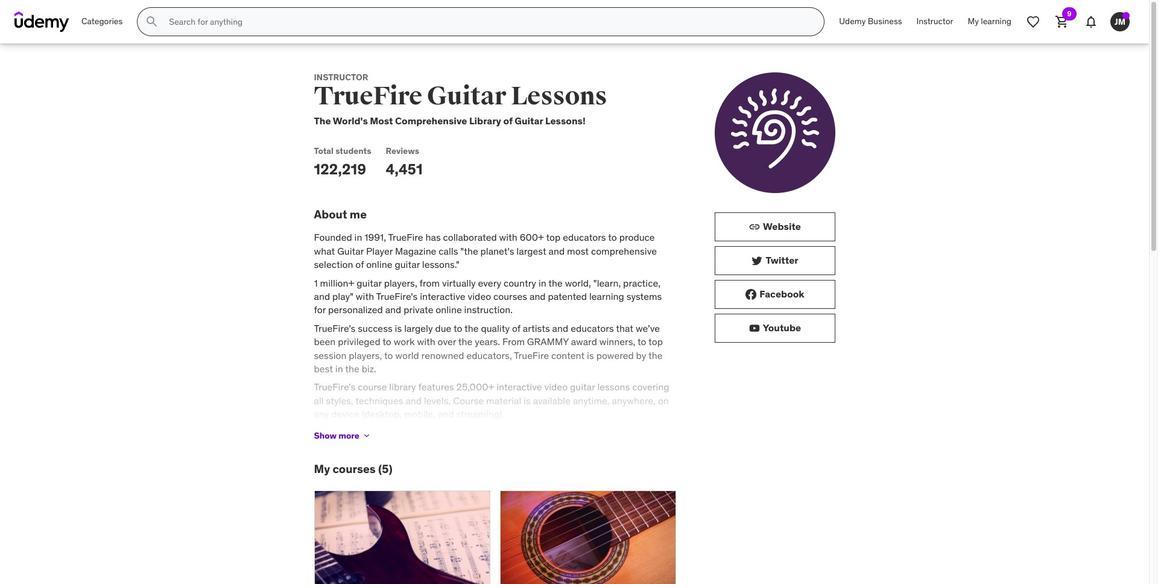 Task type: describe. For each thing, give the bounding box(es) containing it.
(desktop,
[[362, 408, 402, 420]]

device
[[332, 408, 360, 420]]

udemy image
[[14, 11, 69, 32]]

jm link
[[1106, 7, 1135, 36]]

most
[[370, 115, 393, 127]]

styles,
[[326, 395, 354, 407]]

guitar inside founded in 1991, truefire has collaborated with 600+ top educators to produce what guitar player magazine calls "the planet's largest and most comprehensive selection of online guitar lessons."
[[395, 258, 420, 270]]

4,451
[[386, 160, 423, 179]]

twitter link
[[715, 246, 836, 275]]

instructor link
[[910, 7, 961, 36]]

to left world
[[384, 349, 393, 361]]

website link
[[715, 212, 836, 241]]

wishlist image
[[1027, 14, 1041, 29]]

0 horizontal spatial courses
[[333, 462, 376, 476]]

biz.
[[362, 363, 377, 375]]

video inside the 1 million+ guitar players, from virtually every country in the world, "learn, practice, and play" with truefire's interactive video courses and patented learning systems for personalized and private online instruction.
[[468, 290, 491, 302]]

planet's
[[481, 245, 515, 257]]

students
[[336, 145, 372, 156]]

(5)
[[378, 462, 393, 476]]

every
[[478, 277, 502, 289]]

show more
[[314, 430, 360, 441]]

truefire's success is largely due to the quality of artists and educators that we've been privileged to work with over the years. from grammy award winners, to top session players, to world renowned educators, truefire content is powered by the best in the biz.
[[314, 322, 663, 375]]

0 vertical spatial guitar
[[427, 81, 507, 112]]

comprehensive
[[395, 115, 467, 127]]

with inside founded in 1991, truefire has collaborated with 600+ top educators to produce what guitar player magazine calls "the planet's largest and most comprehensive selection of online guitar lessons."
[[499, 231, 518, 243]]

guitar inside the 1 million+ guitar players, from virtually every country in the world, "learn, practice, and play" with truefire's interactive video courses and patented learning systems for personalized and private online instruction.
[[357, 277, 382, 289]]

lessons
[[511, 81, 607, 112]]

about
[[314, 207, 347, 221]]

mobile,
[[404, 408, 436, 420]]

the
[[314, 115, 331, 127]]

grammy
[[527, 336, 569, 348]]

the up years.
[[465, 322, 479, 334]]

world
[[396, 349, 419, 361]]

founded in 1991, truefire has collaborated with 600+ top educators to produce what guitar player magazine calls "the planet's largest and most comprehensive selection of online guitar lessons."
[[314, 231, 657, 270]]

techniques
[[356, 395, 404, 407]]

library
[[390, 381, 416, 393]]

artists
[[523, 322, 550, 334]]

in inside truefire's success is largely due to the quality of artists and educators that we've been privileged to work with over the years. from grammy award winners, to top session players, to world renowned educators, truefire content is powered by the best in the biz.
[[335, 363, 343, 375]]

my for my courses (5)
[[314, 462, 330, 476]]

world's
[[333, 115, 368, 127]]

my for my learning
[[968, 16, 980, 27]]

business
[[868, 16, 903, 27]]

truefire's inside the truefire's course library features 25,000+ interactive video guitar lessons covering all styles, techniques and levels. course material is available anytime, anywhere, on any device (desktop, mobile, and streaming).
[[314, 381, 356, 393]]

show more button
[[314, 424, 372, 448]]

personalized
[[328, 304, 383, 316]]

by
[[637, 349, 647, 361]]

educators inside founded in 1991, truefire has collaborated with 600+ top educators to produce what guitar player magazine calls "the planet's largest and most comprehensive selection of online guitar lessons."
[[563, 231, 606, 243]]

9 link
[[1048, 7, 1077, 36]]

"learn,
[[594, 277, 621, 289]]

with inside the 1 million+ guitar players, from virtually every country in the world, "learn, practice, and play" with truefire's interactive video courses and patented learning systems for personalized and private online instruction.
[[356, 290, 374, 302]]

award
[[571, 336, 597, 348]]

content
[[552, 349, 585, 361]]

and inside founded in 1991, truefire has collaborated with 600+ top educators to produce what guitar player magazine calls "the planet's largest and most comprehensive selection of online guitar lessons."
[[549, 245, 565, 257]]

reviews
[[386, 145, 419, 156]]

total students 122,219
[[314, 145, 372, 179]]

due
[[435, 322, 452, 334]]

session
[[314, 349, 347, 361]]

has
[[426, 231, 441, 243]]

available
[[533, 395, 571, 407]]

winners,
[[600, 336, 636, 348]]

founded
[[314, 231, 352, 243]]

virtually
[[442, 277, 476, 289]]

9
[[1068, 9, 1072, 18]]

1 million+ guitar players, from virtually every country in the world, "learn, practice, and play" with truefire's interactive video courses and patented learning systems for personalized and private online instruction.
[[314, 277, 662, 316]]

reviews 4,451
[[386, 145, 423, 179]]

any
[[314, 408, 329, 420]]

more
[[339, 430, 360, 441]]

my learning
[[968, 16, 1012, 27]]

video inside the truefire's course library features 25,000+ interactive video guitar lessons covering all styles, techniques and levels. course material is available anytime, anywhere, on any device (desktop, mobile, and streaming).
[[545, 381, 568, 393]]

1991,
[[365, 231, 386, 243]]

the right by
[[649, 349, 663, 361]]

xsmall image
[[362, 431, 372, 441]]

top inside truefire's success is largely due to the quality of artists and educators that we've been privileged to work with over the years. from grammy award winners, to top session players, to world renowned educators, truefire content is powered by the best in the biz.
[[649, 336, 663, 348]]

shopping cart with 9 items image
[[1056, 14, 1070, 29]]

to left work in the left of the page
[[383, 336, 392, 348]]

million+
[[320, 277, 355, 289]]

to right 'due' in the left bottom of the page
[[454, 322, 463, 334]]

largely
[[404, 322, 433, 334]]

me
[[350, 207, 367, 221]]

player
[[366, 245, 393, 257]]

years.
[[475, 336, 500, 348]]

udemy business
[[840, 16, 903, 27]]

guitar inside the truefire's course library features 25,000+ interactive video guitar lessons covering all styles, techniques and levels. course material is available anytime, anywhere, on any device (desktop, mobile, and streaming).
[[570, 381, 595, 393]]

quality
[[481, 322, 510, 334]]

learning inside the 1 million+ guitar players, from virtually every country in the world, "learn, practice, and play" with truefire's interactive video courses and patented learning systems for personalized and private online instruction.
[[590, 290, 625, 302]]

top inside founded in 1991, truefire has collaborated with 600+ top educators to produce what guitar player magazine calls "the planet's largest and most comprehensive selection of online guitar lessons."
[[547, 231, 561, 243]]

website
[[764, 221, 802, 233]]

renowned
[[422, 349, 464, 361]]

features
[[419, 381, 454, 393]]

categories
[[81, 16, 123, 27]]

show
[[314, 430, 337, 441]]

facebook
[[760, 288, 805, 300]]

small image
[[749, 221, 761, 233]]

for
[[314, 304, 326, 316]]

udemy
[[840, 16, 866, 27]]

powered
[[597, 349, 634, 361]]

25,000+
[[457, 381, 495, 393]]

online inside founded in 1991, truefire has collaborated with 600+ top educators to produce what guitar player magazine calls "the planet's largest and most comprehensive selection of online guitar lessons."
[[366, 258, 393, 270]]

truefire's inside the 1 million+ guitar players, from virtually every country in the world, "learn, practice, and play" with truefire's interactive video courses and patented learning systems for personalized and private online instruction.
[[376, 290, 418, 302]]



Task type: vqa. For each thing, say whether or not it's contained in the screenshot.
30-
no



Task type: locate. For each thing, give the bounding box(es) containing it.
to up comprehensive
[[609, 231, 617, 243]]

1 horizontal spatial instructor
[[917, 16, 954, 27]]

truefire inside truefire's success is largely due to the quality of artists and educators that we've been privileged to work with over the years. from grammy award winners, to top session players, to world renowned educators, truefire content is powered by the best in the biz.
[[514, 349, 549, 361]]

anytime,
[[573, 395, 610, 407]]

players, up biz.
[[349, 349, 382, 361]]

0 vertical spatial learning
[[982, 16, 1012, 27]]

youtube link
[[715, 314, 836, 343]]

1 vertical spatial of
[[356, 258, 364, 270]]

top
[[547, 231, 561, 243], [649, 336, 663, 348]]

small image inside youtube link
[[749, 322, 761, 334]]

courses left (5)
[[333, 462, 376, 476]]

online inside the 1 million+ guitar players, from virtually every country in the world, "learn, practice, and play" with truefire's interactive video courses and patented learning systems for personalized and private online instruction.
[[436, 304, 462, 316]]

0 vertical spatial truefire's
[[376, 290, 418, 302]]

0 horizontal spatial learning
[[590, 290, 625, 302]]

interactive
[[420, 290, 466, 302], [497, 381, 542, 393]]

0 vertical spatial courses
[[494, 290, 528, 302]]

0 horizontal spatial instructor
[[314, 72, 368, 83]]

1 vertical spatial learning
[[590, 290, 625, 302]]

anywhere,
[[612, 395, 656, 407]]

players,
[[384, 277, 418, 289], [349, 349, 382, 361]]

educators up award
[[571, 322, 614, 334]]

0 horizontal spatial interactive
[[420, 290, 466, 302]]

learning left wishlist image
[[982, 16, 1012, 27]]

educators,
[[467, 349, 512, 361]]

the right over
[[459, 336, 473, 348]]

and inside truefire's success is largely due to the quality of artists and educators that we've been privileged to work with over the years. from grammy award winners, to top session players, to world renowned educators, truefire content is powered by the best in the biz.
[[553, 322, 569, 334]]

guitar up 'selection'
[[337, 245, 364, 257]]

0 horizontal spatial guitar
[[357, 277, 382, 289]]

instructor inside instructor truefire guitar lessons the world's most comprehensive library of guitar lessons!
[[314, 72, 368, 83]]

to up by
[[638, 336, 647, 348]]

2 vertical spatial small image
[[749, 322, 761, 334]]

1 vertical spatial video
[[545, 381, 568, 393]]

my down show
[[314, 462, 330, 476]]

2 vertical spatial of
[[512, 322, 521, 334]]

1 vertical spatial courses
[[333, 462, 376, 476]]

1 vertical spatial small image
[[746, 289, 758, 301]]

1 vertical spatial guitar
[[357, 277, 382, 289]]

from
[[503, 336, 525, 348]]

patented
[[548, 290, 587, 302]]

to
[[609, 231, 617, 243], [454, 322, 463, 334], [383, 336, 392, 348], [638, 336, 647, 348], [384, 349, 393, 361]]

2 horizontal spatial guitar
[[515, 115, 543, 127]]

private
[[404, 304, 434, 316]]

comprehensive
[[591, 245, 657, 257]]

about me
[[314, 207, 367, 221]]

is down award
[[587, 349, 594, 361]]

1 vertical spatial online
[[436, 304, 462, 316]]

1 vertical spatial players,
[[349, 349, 382, 361]]

1 horizontal spatial is
[[524, 395, 531, 407]]

2 horizontal spatial guitar
[[570, 381, 595, 393]]

is up work in the left of the page
[[395, 322, 402, 334]]

and
[[549, 245, 565, 257], [314, 290, 330, 302], [530, 290, 546, 302], [385, 304, 402, 316], [553, 322, 569, 334], [406, 395, 422, 407], [438, 408, 454, 420]]

learning down "learn,
[[590, 290, 625, 302]]

1 horizontal spatial learning
[[982, 16, 1012, 27]]

2 vertical spatial in
[[335, 363, 343, 375]]

video
[[468, 290, 491, 302], [545, 381, 568, 393]]

of up from
[[512, 322, 521, 334]]

0 vertical spatial educators
[[563, 231, 606, 243]]

to inside founded in 1991, truefire has collaborated with 600+ top educators to produce what guitar player magazine calls "the planet's largest and most comprehensive selection of online guitar lessons."
[[609, 231, 617, 243]]

twitter
[[766, 254, 799, 266]]

guitar down 'magazine' in the left of the page
[[395, 258, 420, 270]]

most
[[567, 245, 589, 257]]

covering
[[633, 381, 670, 393]]

1 horizontal spatial online
[[436, 304, 462, 316]]

what
[[314, 245, 335, 257]]

1 horizontal spatial with
[[417, 336, 436, 348]]

0 vertical spatial of
[[504, 115, 513, 127]]

0 horizontal spatial players,
[[349, 349, 382, 361]]

0 vertical spatial guitar
[[395, 258, 420, 270]]

1 vertical spatial my
[[314, 462, 330, 476]]

guitar
[[395, 258, 420, 270], [357, 277, 382, 289], [570, 381, 595, 393]]

instructor right business
[[917, 16, 954, 27]]

and down country
[[530, 290, 546, 302]]

systems
[[627, 290, 662, 302]]

the up patented
[[549, 277, 563, 289]]

guitar up personalized
[[357, 277, 382, 289]]

library
[[470, 115, 501, 127]]

1 horizontal spatial top
[[649, 336, 663, 348]]

and down levels.
[[438, 408, 454, 420]]

players, inside truefire's success is largely due to the quality of artists and educators that we've been privileged to work with over the years. from grammy award winners, to top session players, to world renowned educators, truefire content is powered by the best in the biz.
[[349, 349, 382, 361]]

2 horizontal spatial is
[[587, 349, 594, 361]]

1 horizontal spatial truefire's
[[376, 290, 418, 302]]

small image for twitter
[[752, 255, 764, 267]]

0 horizontal spatial in
[[335, 363, 343, 375]]

0 horizontal spatial truefire's
[[314, 381, 356, 393]]

truefire inside founded in 1991, truefire has collaborated with 600+ top educators to produce what guitar player magazine calls "the planet's largest and most comprehensive selection of online guitar lessons."
[[388, 231, 423, 243]]

is right material
[[524, 395, 531, 407]]

0 vertical spatial is
[[395, 322, 402, 334]]

with inside truefire's success is largely due to the quality of artists and educators that we've been privileged to work with over the years. from grammy award winners, to top session players, to world renowned educators, truefire content is powered by the best in the biz.
[[417, 336, 436, 348]]

0 vertical spatial my
[[968, 16, 980, 27]]

0 horizontal spatial top
[[547, 231, 561, 243]]

0 horizontal spatial online
[[366, 258, 393, 270]]

0 vertical spatial interactive
[[420, 290, 466, 302]]

calls
[[439, 245, 458, 257]]

online down player
[[366, 258, 393, 270]]

lessons!
[[546, 115, 586, 127]]

small image for facebook
[[746, 289, 758, 301]]

courses down country
[[494, 290, 528, 302]]

1 horizontal spatial my
[[968, 16, 980, 27]]

learning
[[982, 16, 1012, 27], [590, 290, 625, 302]]

truefire
[[314, 81, 423, 112], [388, 231, 423, 243], [514, 349, 549, 361]]

my courses (5)
[[314, 462, 393, 476]]

and left private
[[385, 304, 402, 316]]

600+
[[520, 231, 544, 243]]

1 vertical spatial instructor
[[314, 72, 368, 83]]

in left 1991,
[[355, 231, 362, 243]]

of right library
[[504, 115, 513, 127]]

truefire guitar lessons image
[[715, 72, 836, 193]]

of inside truefire's success is largely due to the quality of artists and educators that we've been privileged to work with over the years. from grammy award winners, to top session players, to world renowned educators, truefire content is powered by the best in the biz.
[[512, 322, 521, 334]]

Search for anything text field
[[167, 11, 810, 32]]

youtube
[[763, 322, 802, 334]]

in right country
[[539, 277, 547, 289]]

instructor for instructor truefire guitar lessons the world's most comprehensive library of guitar lessons!
[[314, 72, 368, 83]]

truefire's up private
[[376, 290, 418, 302]]

of inside founded in 1991, truefire has collaborated with 600+ top educators to produce what guitar player magazine calls "the planet's largest and most comprehensive selection of online guitar lessons."
[[356, 258, 364, 270]]

1 horizontal spatial guitar
[[395, 258, 420, 270]]

instructor up world's
[[314, 72, 368, 83]]

small image for youtube
[[749, 322, 761, 334]]

2 horizontal spatial in
[[539, 277, 547, 289]]

2 horizontal spatial with
[[499, 231, 518, 243]]

the
[[549, 277, 563, 289], [465, 322, 479, 334], [459, 336, 473, 348], [649, 349, 663, 361], [345, 363, 360, 375]]

my right instructor link
[[968, 16, 980, 27]]

1 vertical spatial truefire's
[[314, 381, 356, 393]]

truefire down the grammy
[[514, 349, 549, 361]]

top down we've
[[649, 336, 663, 348]]

1 horizontal spatial in
[[355, 231, 362, 243]]

truefire's
[[376, 290, 418, 302], [314, 381, 356, 393]]

1 vertical spatial in
[[539, 277, 547, 289]]

truefire up most
[[314, 81, 423, 112]]

0 vertical spatial in
[[355, 231, 362, 243]]

0 horizontal spatial guitar
[[337, 245, 364, 257]]

notifications image
[[1085, 14, 1099, 29]]

with up personalized
[[356, 290, 374, 302]]

0 vertical spatial truefire
[[314, 81, 423, 112]]

the inside the 1 million+ guitar players, from virtually every country in the world, "learn, practice, and play" with truefire's interactive video courses and patented learning systems for personalized and private online instruction.
[[549, 277, 563, 289]]

course
[[358, 381, 387, 393]]

0 horizontal spatial is
[[395, 322, 402, 334]]

1 horizontal spatial courses
[[494, 290, 528, 302]]

lessons
[[598, 381, 630, 393]]

video up available
[[545, 381, 568, 393]]

1 vertical spatial educators
[[571, 322, 614, 334]]

country
[[504, 277, 537, 289]]

0 vertical spatial video
[[468, 290, 491, 302]]

2 vertical spatial is
[[524, 395, 531, 407]]

small image inside "twitter" link
[[752, 255, 764, 267]]

interactive up material
[[497, 381, 542, 393]]

educators up most
[[563, 231, 606, 243]]

truefire inside instructor truefire guitar lessons the world's most comprehensive library of guitar lessons!
[[314, 81, 423, 112]]

1 vertical spatial interactive
[[497, 381, 542, 393]]

truefire's course library features 25,000+ interactive video guitar lessons covering all styles, techniques and levels. course material is available anytime, anywhere, on any device (desktop, mobile, and streaming).
[[314, 381, 670, 420]]

instructor for instructor
[[917, 16, 954, 27]]

submit search image
[[145, 14, 160, 29]]

guitar inside founded in 1991, truefire has collaborated with 600+ top educators to produce what guitar player magazine calls "the planet's largest and most comprehensive selection of online guitar lessons."
[[337, 245, 364, 257]]

with up planet's
[[499, 231, 518, 243]]

educators inside truefire's success is largely due to the quality of artists and educators that we've been privileged to work with over the years. from grammy award winners, to top session players, to world renowned educators, truefire content is powered by the best in the biz.
[[571, 322, 614, 334]]

small image left facebook
[[746, 289, 758, 301]]

of right 'selection'
[[356, 258, 364, 270]]

on
[[658, 395, 669, 407]]

and up for
[[314, 290, 330, 302]]

guitar up library
[[427, 81, 507, 112]]

0 vertical spatial top
[[547, 231, 561, 243]]

0 vertical spatial online
[[366, 258, 393, 270]]

truefire's up styles,
[[314, 381, 356, 393]]

online up 'due' in the left bottom of the page
[[436, 304, 462, 316]]

lessons."
[[422, 258, 460, 270]]

practice,
[[624, 277, 661, 289]]

video up instruction.
[[468, 290, 491, 302]]

2 vertical spatial truefire
[[514, 349, 549, 361]]

with down largely
[[417, 336, 436, 348]]

play"
[[333, 290, 354, 302]]

truefire up 'magazine' in the left of the page
[[388, 231, 423, 243]]

and left most
[[549, 245, 565, 257]]

instruction.
[[465, 304, 513, 316]]

truefire's
[[314, 322, 356, 334]]

and up mobile,
[[406, 395, 422, 407]]

small image inside "facebook" link
[[746, 289, 758, 301]]

1 vertical spatial with
[[356, 290, 374, 302]]

is inside the truefire's course library features 25,000+ interactive video guitar lessons covering all styles, techniques and levels. course material is available anytime, anywhere, on any device (desktop, mobile, and streaming).
[[524, 395, 531, 407]]

1 vertical spatial is
[[587, 349, 594, 361]]

small image left youtube
[[749, 322, 761, 334]]

interactive down from
[[420, 290, 466, 302]]

from
[[420, 277, 440, 289]]

material
[[487, 395, 522, 407]]

small image
[[752, 255, 764, 267], [746, 289, 758, 301], [749, 322, 761, 334]]

interactive inside the truefire's course library features 25,000+ interactive video guitar lessons covering all styles, techniques and levels. course material is available anytime, anywhere, on any device (desktop, mobile, and streaming).
[[497, 381, 542, 393]]

0 vertical spatial small image
[[752, 255, 764, 267]]

interactive inside the 1 million+ guitar players, from virtually every country in the world, "learn, practice, and play" with truefire's interactive video courses and patented learning systems for personalized and private online instruction.
[[420, 290, 466, 302]]

1 horizontal spatial players,
[[384, 277, 418, 289]]

all
[[314, 395, 324, 407]]

over
[[438, 336, 456, 348]]

in inside founded in 1991, truefire has collaborated with 600+ top educators to produce what guitar player magazine calls "the planet's largest and most comprehensive selection of online guitar lessons."
[[355, 231, 362, 243]]

facebook link
[[715, 280, 836, 309]]

top right 600+
[[547, 231, 561, 243]]

small image left twitter
[[752, 255, 764, 267]]

players, left from
[[384, 277, 418, 289]]

2 vertical spatial with
[[417, 336, 436, 348]]

of inside instructor truefire guitar lessons the world's most comprehensive library of guitar lessons!
[[504, 115, 513, 127]]

world,
[[565, 277, 591, 289]]

guitar up the anytime,
[[570, 381, 595, 393]]

in inside the 1 million+ guitar players, from virtually every country in the world, "learn, practice, and play" with truefire's interactive video courses and patented learning systems for personalized and private online instruction.
[[539, 277, 547, 289]]

1 vertical spatial top
[[649, 336, 663, 348]]

1 vertical spatial guitar
[[515, 115, 543, 127]]

collaborated
[[443, 231, 497, 243]]

streaming).
[[457, 408, 505, 420]]

0 vertical spatial players,
[[384, 277, 418, 289]]

guitar left lessons!
[[515, 115, 543, 127]]

that
[[616, 322, 634, 334]]

course
[[453, 395, 484, 407]]

1 horizontal spatial interactive
[[497, 381, 542, 393]]

0 vertical spatial with
[[499, 231, 518, 243]]

0 horizontal spatial my
[[314, 462, 330, 476]]

selection
[[314, 258, 353, 270]]

instructor
[[917, 16, 954, 27], [314, 72, 368, 83]]

privileged
[[338, 336, 381, 348]]

0 horizontal spatial with
[[356, 290, 374, 302]]

1 vertical spatial truefire
[[388, 231, 423, 243]]

0 horizontal spatial video
[[468, 290, 491, 302]]

levels.
[[424, 395, 451, 407]]

you have alerts image
[[1123, 12, 1130, 19]]

2 vertical spatial guitar
[[337, 245, 364, 257]]

1 horizontal spatial guitar
[[427, 81, 507, 112]]

total
[[314, 145, 334, 156]]

work
[[394, 336, 415, 348]]

1 horizontal spatial video
[[545, 381, 568, 393]]

courses inside the 1 million+ guitar players, from virtually every country in the world, "learn, practice, and play" with truefire's interactive video courses and patented learning systems for personalized and private online instruction.
[[494, 290, 528, 302]]

0 vertical spatial instructor
[[917, 16, 954, 27]]

"the
[[461, 245, 478, 257]]

largest
[[517, 245, 547, 257]]

in right best
[[335, 363, 343, 375]]

players, inside the 1 million+ guitar players, from virtually every country in the world, "learn, practice, and play" with truefire's interactive video courses and patented learning systems for personalized and private online instruction.
[[384, 277, 418, 289]]

and up the grammy
[[553, 322, 569, 334]]

the left biz.
[[345, 363, 360, 375]]

my learning link
[[961, 7, 1019, 36]]

2 vertical spatial guitar
[[570, 381, 595, 393]]

best
[[314, 363, 333, 375]]



